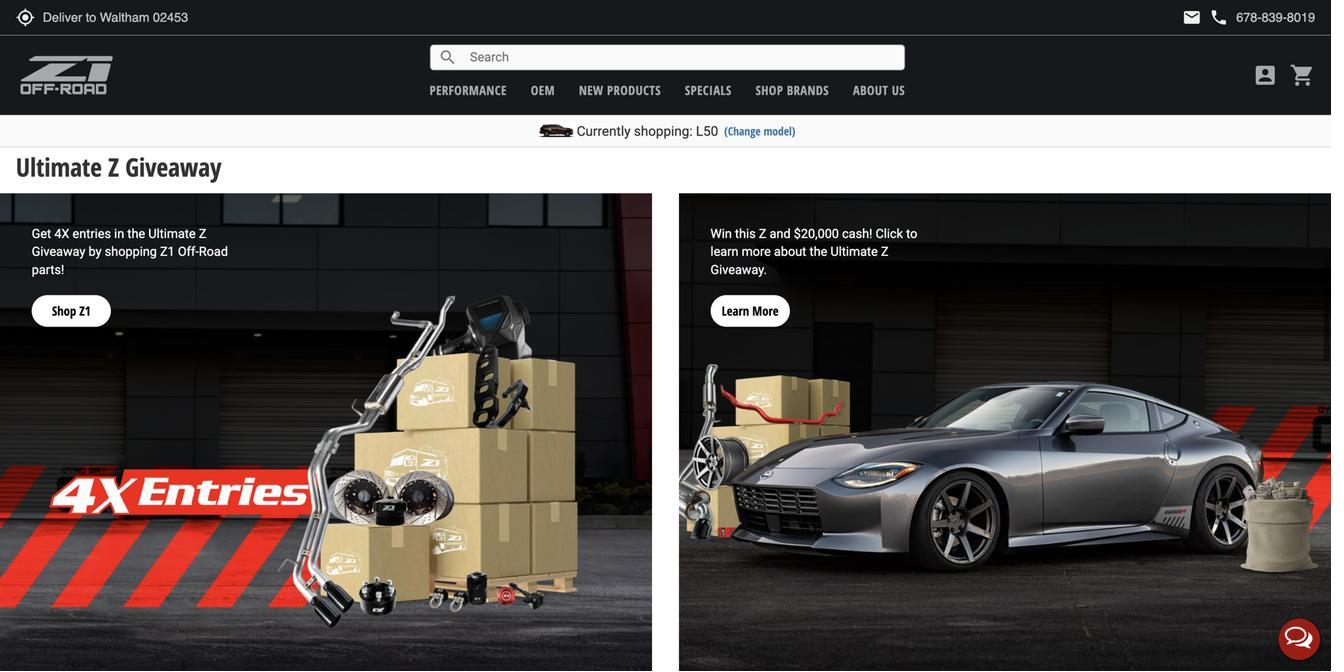 Task type: vqa. For each thing, say whether or not it's contained in the screenshot.
third Up from the bottom of the page
no



Task type: locate. For each thing, give the bounding box(es) containing it.
0 horizontal spatial dsc_0495.jpg image
[[0, 193, 653, 671]]

oem
[[531, 82, 555, 99]]

2 vertical spatial ultimate
[[831, 244, 878, 259]]

weathertech pathfinder / qx60 fitted floorliner - complete set
[[453, 2, 826, 47]]

1 vertical spatial giveaway
[[32, 244, 85, 259]]

shop z1 link
[[32, 279, 111, 327]]

learn more
[[722, 302, 779, 320]]

shopping
[[105, 244, 157, 259]]

0 vertical spatial shop
[[756, 82, 784, 99]]

2 horizontal spatial ultimate
[[831, 244, 878, 259]]

1 horizontal spatial z1
[[160, 244, 175, 259]]

ultimate inside win this z and $20,000 cash! click to learn more about the ultimate z giveaway.
[[831, 244, 878, 259]]

ram
[[281, 25, 308, 47]]

shop down parts!
[[52, 302, 76, 320]]

1 horizontal spatial dsc_0495.jpg image
[[679, 193, 1332, 671]]

1 horizontal spatial /
[[1063, 25, 1070, 47]]

'13- for '15
[[105, 25, 129, 47]]

mail phone
[[1183, 8, 1229, 27]]

ultimate up 4x
[[16, 150, 102, 184]]

dsc_0495.jpg image
[[0, 193, 653, 671], [679, 193, 1332, 671]]

fitted
[[652, 2, 688, 24]]

win
[[711, 226, 732, 241]]

road
[[199, 244, 228, 259]]

2 '13- from the left
[[948, 25, 972, 47]]

0 horizontal spatial shop
[[52, 302, 76, 320]]

0 horizontal spatial z1
[[79, 302, 91, 320]]

qx60 up set on the left of page
[[617, 2, 648, 24]]

the inside the get 4x entries in the ultimate z giveaway by shopping z1 off-road parts!
[[127, 226, 145, 241]]

0 horizontal spatial qx60
[[151, 25, 183, 47]]

shop for shop brands
[[756, 82, 784, 99]]

1 vertical spatial z1
[[79, 302, 91, 320]]

1 k&n from the left
[[74, 25, 101, 47]]

shop brands link
[[756, 82, 829, 99]]

currently
[[577, 123, 631, 139]]

qx60
[[617, 2, 648, 24], [151, 25, 183, 47], [1074, 25, 1105, 47]]

search
[[439, 48, 458, 67]]

0 vertical spatial pathfinder
[[537, 2, 602, 24]]

typhoon
[[187, 25, 240, 47]]

0 horizontal spatial ultimate
[[16, 150, 102, 184]]

z1 inside the get 4x entries in the ultimate z giveaway by shopping z1 off-road parts!
[[160, 244, 175, 259]]

z1 motorsports logo image
[[20, 55, 114, 95]]

'13-
[[105, 25, 129, 47], [948, 25, 972, 47]]

air
[[1161, 25, 1178, 47]]

z1 left off-
[[160, 244, 175, 259]]

1 horizontal spatial ultimate
[[148, 226, 196, 241]]

the right in at the left of page
[[127, 226, 145, 241]]

more
[[742, 244, 771, 259]]

phone link
[[1210, 8, 1316, 27]]

0 horizontal spatial giveaway
[[32, 244, 85, 259]]

qx60 for fitted
[[617, 2, 648, 24]]

about
[[854, 82, 889, 99]]

/ left the fitted
[[606, 2, 613, 24]]

0 vertical spatial the
[[127, 226, 145, 241]]

1 horizontal spatial shop
[[756, 82, 784, 99]]

k&n up z1 motorsports logo
[[74, 25, 101, 47]]

pathfinder right the '20
[[994, 25, 1059, 47]]

and
[[770, 226, 791, 241]]

learn
[[722, 302, 750, 320]]

z down click
[[882, 244, 889, 259]]

pathfinder
[[537, 2, 602, 24], [994, 25, 1059, 47]]

z up road
[[199, 226, 207, 241]]

1 dsc_0495.jpg image from the left
[[0, 193, 653, 671]]

z
[[108, 150, 119, 184], [199, 226, 207, 241], [759, 226, 767, 241], [882, 244, 889, 259]]

k&n
[[74, 25, 101, 47], [917, 25, 944, 47]]

0 vertical spatial giveaway
[[125, 150, 222, 184]]

2 dsc_0495.jpg image from the left
[[679, 193, 1332, 671]]

giveaway
[[125, 150, 222, 184], [32, 244, 85, 259]]

1 horizontal spatial giveaway
[[125, 150, 222, 184]]

/ left drop-
[[1063, 25, 1070, 47]]

1 horizontal spatial qx60
[[617, 2, 648, 24]]

performance
[[430, 82, 507, 99]]

pathfinder inside weathertech pathfinder / qx60 fitted floorliner - complete set
[[537, 2, 602, 24]]

0 vertical spatial z1
[[160, 244, 175, 259]]

shop
[[756, 82, 784, 99], [52, 302, 76, 320]]

/
[[606, 2, 613, 24], [1063, 25, 1070, 47]]

2 k&n from the left
[[917, 25, 944, 47]]

parts!
[[32, 262, 64, 278]]

(change
[[725, 123, 761, 139]]

1 '13- from the left
[[105, 25, 129, 47]]

z1 inside 'shop z1' link
[[79, 302, 91, 320]]

/ inside weathertech pathfinder / qx60 fitted floorliner - complete set
[[606, 2, 613, 24]]

dsc_0495.jpg image for z1
[[0, 193, 653, 671]]

the down $20,000
[[810, 244, 828, 259]]

k&n left the '20
[[917, 25, 944, 47]]

giveaway.
[[711, 262, 767, 278]]

new products link
[[579, 82, 661, 99]]

1 vertical spatial pathfinder
[[994, 25, 1059, 47]]

z1
[[160, 244, 175, 259], [79, 302, 91, 320]]

k&n for k&n '13-'15 qx60 typhoon short ram intake
[[74, 25, 101, 47]]

1 vertical spatial the
[[810, 244, 828, 259]]

this
[[735, 226, 756, 241]]

learn more link
[[711, 279, 790, 327]]

model)
[[764, 123, 796, 139]]

z inside the get 4x entries in the ultimate z giveaway by shopping z1 off-road parts!
[[199, 226, 207, 241]]

ultimate down the 'cash!'
[[831, 244, 878, 259]]

0 horizontal spatial /
[[606, 2, 613, 24]]

win this z and $20,000 cash! click to learn more about the ultimate z giveaway.
[[711, 226, 918, 278]]

ultimate up off-
[[148, 226, 196, 241]]

1 horizontal spatial pathfinder
[[994, 25, 1059, 47]]

pathfinder right weathertech
[[537, 2, 602, 24]]

1 horizontal spatial k&n
[[917, 25, 944, 47]]

qx60 right '15 on the left top
[[151, 25, 183, 47]]

0 horizontal spatial k&n
[[74, 25, 101, 47]]

shopping:
[[634, 123, 693, 139]]

0 vertical spatial /
[[606, 2, 613, 24]]

ultimate
[[16, 150, 102, 184], [148, 226, 196, 241], [831, 244, 878, 259]]

currently shopping: l50 (change model)
[[577, 123, 796, 139]]

the
[[127, 226, 145, 241], [810, 244, 828, 259]]

mail
[[1183, 8, 1202, 27]]

k&n '13-'20 pathfinder / qx60 drop-in air filter
[[917, 25, 1214, 47]]

products
[[607, 82, 661, 99]]

qx60 left drop-
[[1074, 25, 1105, 47]]

z1 down by at the top of page
[[79, 302, 91, 320]]

filter
[[1182, 25, 1214, 47]]

1 vertical spatial ultimate
[[148, 226, 196, 241]]

account_box link
[[1249, 63, 1283, 88]]

1 vertical spatial shop
[[52, 302, 76, 320]]

new products
[[579, 82, 661, 99]]

0 horizontal spatial pathfinder
[[537, 2, 602, 24]]

1 horizontal spatial '13-
[[948, 25, 972, 47]]

0 horizontal spatial the
[[127, 226, 145, 241]]

get 4x entries in the ultimate z giveaway by shopping z1 off-road parts!
[[32, 226, 228, 278]]

shop left brands
[[756, 82, 784, 99]]

1 horizontal spatial the
[[810, 244, 828, 259]]

0 horizontal spatial '13-
[[105, 25, 129, 47]]

qx60 inside weathertech pathfinder / qx60 fitted floorliner - complete set
[[617, 2, 648, 24]]



Task type: describe. For each thing, give the bounding box(es) containing it.
learn
[[711, 244, 739, 259]]

cash!
[[843, 226, 873, 241]]

2 horizontal spatial qx60
[[1074, 25, 1105, 47]]

ultimate z giveaway
[[16, 150, 222, 184]]

k&n for k&n '13-'20 pathfinder / qx60 drop-in air filter
[[917, 25, 944, 47]]

ultimate inside the get 4x entries in the ultimate z giveaway by shopping z1 off-road parts!
[[148, 226, 196, 241]]

0 vertical spatial ultimate
[[16, 150, 102, 184]]

entries
[[73, 226, 111, 241]]

off-
[[178, 244, 199, 259]]

about us
[[854, 82, 906, 99]]

about
[[774, 244, 807, 259]]

(change model) link
[[725, 123, 796, 139]]

more
[[753, 302, 779, 320]]

in
[[1144, 25, 1157, 47]]

specials link
[[685, 82, 732, 99]]

specials
[[685, 82, 732, 99]]

get
[[32, 226, 51, 241]]

4x
[[54, 226, 69, 241]]

intake
[[312, 25, 352, 47]]

shop z1
[[52, 302, 91, 320]]

shop brands
[[756, 82, 829, 99]]

phone
[[1210, 8, 1229, 27]]

'13- for '20
[[948, 25, 972, 47]]

'20
[[972, 25, 990, 47]]

new
[[579, 82, 604, 99]]

floorliner
[[692, 2, 754, 24]]

oem link
[[531, 82, 555, 99]]

account_box
[[1253, 63, 1279, 88]]

1 vertical spatial /
[[1063, 25, 1070, 47]]

mail link
[[1183, 8, 1202, 27]]

$277.85
[[618, 63, 661, 83]]

z up in at the left of page
[[108, 150, 119, 184]]

k&n '13-'15 qx60 typhoon short ram intake
[[74, 25, 352, 47]]

set
[[630, 25, 649, 47]]

dsc_0495.jpg image for more
[[679, 193, 1332, 671]]

my_location
[[16, 8, 35, 27]]

l50
[[696, 123, 719, 139]]

shopping_cart
[[1291, 63, 1316, 88]]

giveaway inside the get 4x entries in the ultimate z giveaway by shopping z1 off-road parts!
[[32, 244, 85, 259]]

about us link
[[854, 82, 906, 99]]

qx60 for typhoon
[[151, 25, 183, 47]]

'15
[[129, 25, 147, 47]]

complete
[[767, 2, 826, 24]]

short
[[244, 25, 277, 47]]

by
[[89, 244, 102, 259]]

in
[[114, 226, 124, 241]]

us
[[892, 82, 906, 99]]

Search search field
[[458, 45, 905, 70]]

shop for shop z1
[[52, 302, 76, 320]]

weathertech
[[453, 2, 533, 24]]

the inside win this z and $20,000 cash! click to learn more about the ultimate z giveaway.
[[810, 244, 828, 259]]

performance link
[[430, 82, 507, 99]]

drop-
[[1109, 25, 1144, 47]]

to
[[907, 226, 918, 241]]

brands
[[787, 82, 829, 99]]

shopping_cart link
[[1287, 63, 1316, 88]]

z right this
[[759, 226, 767, 241]]

click
[[876, 226, 904, 241]]

-
[[758, 2, 763, 24]]

$20,000
[[794, 226, 839, 241]]



